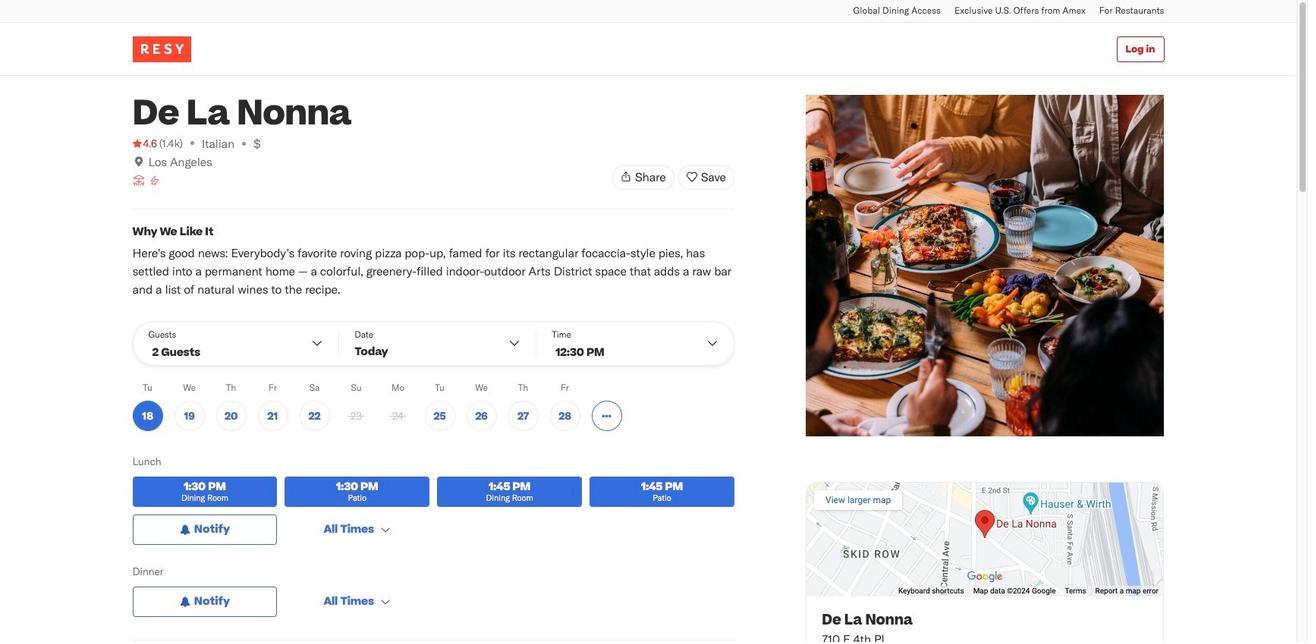 Task type: vqa. For each thing, say whether or not it's contained in the screenshot.
"4.6 out of 5 stars" icon
yes



Task type: locate. For each thing, give the bounding box(es) containing it.
4.6 out of 5 stars image
[[132, 136, 157, 151]]



